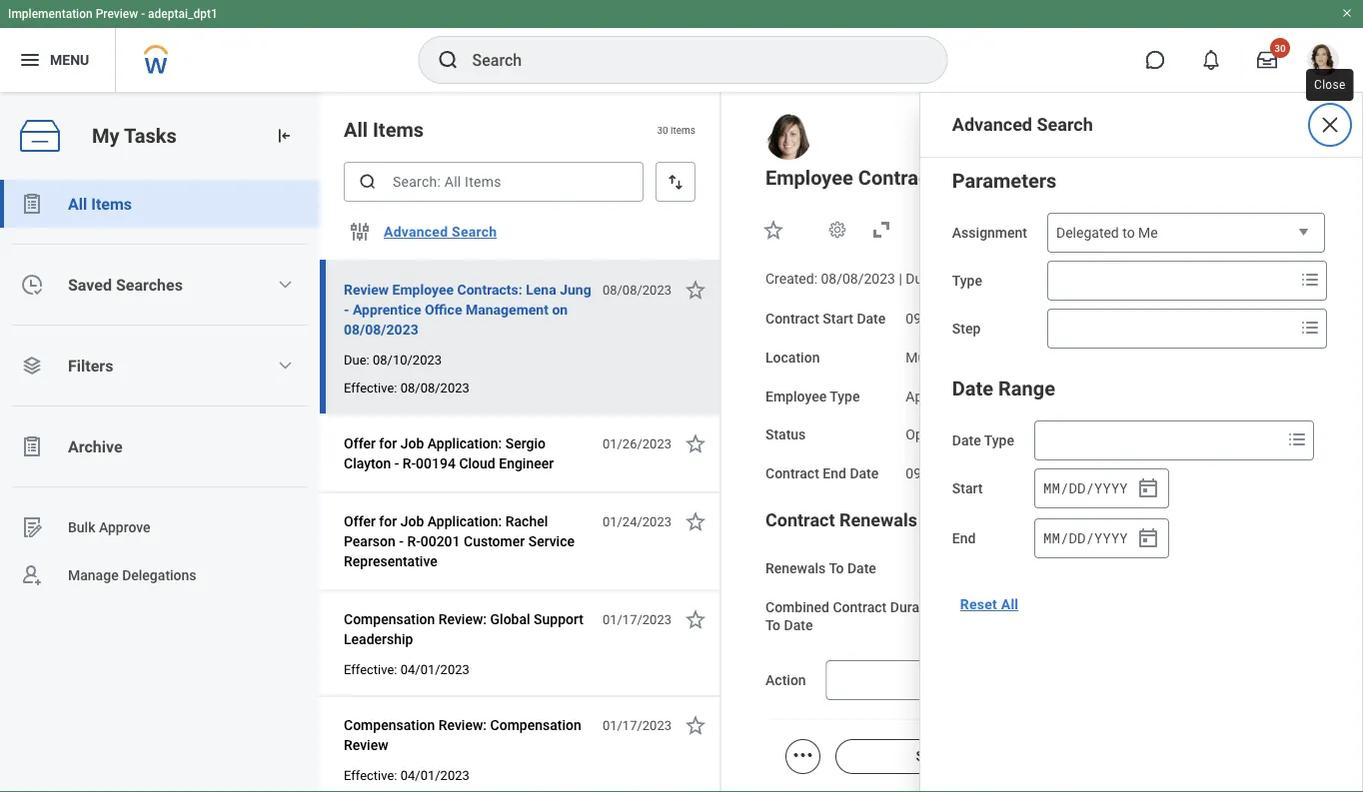 Task type: locate. For each thing, give the bounding box(es) containing it.
0 vertical spatial jung
[[1067, 168, 1103, 187]]

0 vertical spatial 08/10/2023
[[937, 271, 1011, 287]]

rename image
[[20, 516, 44, 540]]

2 offer from the top
[[344, 513, 376, 530]]

review employee contracts: lena jung - apprentice office management on 08/08/2023 button
[[344, 278, 592, 342]]

0 horizontal spatial type
[[830, 388, 860, 404]]

day(s)
[[1002, 599, 1041, 615]]

1 vertical spatial 01/17/2023
[[602, 718, 672, 733]]

0 horizontal spatial |
[[899, 271, 902, 287]]

job inside offer for job application: rachel pearson - r-00201 customer service representative
[[400, 513, 424, 530]]

advanced right 'configure' image
[[384, 224, 448, 240]]

to
[[829, 560, 844, 577], [765, 618, 781, 634]]

0 vertical spatial review
[[940, 166, 1005, 189]]

1 mm from the top
[[1043, 479, 1060, 498]]

clipboard image
[[20, 192, 44, 216], [20, 435, 44, 459]]

my
[[92, 124, 119, 148]]

04/01/2023 for compensation
[[400, 768, 470, 783]]

jung up 'on'
[[560, 281, 591, 298]]

- inside 'banner'
[[141, 7, 145, 21]]

type down (fixed
[[984, 433, 1014, 449]]

0 horizontal spatial all items
[[68, 194, 132, 213]]

1 clipboard image from the top
[[20, 192, 44, 216]]

2 review: from the top
[[438, 717, 487, 733]]

01/17/2023 for compensation review: compensation review
[[602, 718, 672, 733]]

contract for contract start date
[[765, 311, 819, 327]]

0 vertical spatial apprentice
[[353, 301, 421, 318]]

item list element
[[320, 92, 722, 792]]

1 horizontal spatial to
[[829, 560, 844, 577]]

effective: 04/01/2023 down leadership
[[344, 662, 470, 677]]

r- for 00201
[[407, 533, 420, 550]]

04/01/2023
[[400, 662, 470, 677], [400, 768, 470, 783]]

0 vertical spatial offer
[[344, 435, 376, 452]]

0 horizontal spatial search
[[452, 224, 497, 240]]

contract renewals button
[[765, 510, 917, 531]]

to down combined
[[765, 618, 781, 634]]

jung
[[1067, 168, 1103, 187], [560, 281, 591, 298]]

- right clayton
[[394, 455, 399, 472]]

1 vertical spatial review:
[[438, 717, 487, 733]]

review employee contracts: lena jung - apprentice office management on 08/08/2023
[[344, 281, 591, 338]]

clipboard image inside archive button
[[20, 435, 44, 459]]

1 vertical spatial end
[[952, 531, 976, 547]]

compensation review: compensation review button
[[344, 714, 592, 757]]

inbox large image
[[1257, 50, 1277, 70]]

1 review: from the top
[[438, 611, 487, 628]]

0 horizontal spatial star image
[[684, 278, 708, 302]]

my tasks element
[[0, 92, 320, 792]]

term)
[[1018, 388, 1055, 404]]

compensation for compensation review: global support leadership
[[344, 611, 435, 628]]

08/08/2023
[[821, 271, 895, 287], [1083, 271, 1157, 287], [602, 282, 672, 297], [344, 321, 418, 338], [400, 380, 470, 395]]

employee inside 'review employee contracts: lena jung - apprentice office management on 08/08/2023'
[[392, 281, 454, 298]]

yyyy inside start 'group'
[[1094, 479, 1128, 498]]

mm / dd / yyyy
[[1043, 479, 1128, 498], [1043, 529, 1128, 548]]

implementation preview -   adeptai_dpt1
[[8, 7, 218, 21]]

star image
[[684, 432, 708, 456], [684, 510, 708, 534], [684, 608, 708, 632], [684, 714, 708, 737]]

calendar image
[[1136, 527, 1160, 551]]

date inside "combined contract duration to date"
[[784, 618, 813, 634]]

all items
[[344, 118, 424, 141], [68, 194, 132, 213]]

0 horizontal spatial advanced
[[384, 224, 448, 240]]

review: inside compensation review: global support leadership
[[438, 611, 487, 628]]

list
[[0, 180, 320, 600]]

offer for job application: sergio clayton - r-00194 cloud engineer
[[344, 435, 554, 472]]

renewals
[[839, 510, 917, 531], [765, 560, 826, 577]]

2 horizontal spatial all
[[1001, 596, 1019, 613]]

mm / dd / yyyy for start
[[1043, 479, 1128, 498]]

1 vertical spatial 08/10/2023
[[373, 352, 442, 367]]

2 job from the top
[[400, 513, 424, 530]]

all inside item list element
[[344, 118, 368, 141]]

mm / dd / yyyy up end group
[[1043, 479, 1128, 498]]

employee down the location
[[765, 388, 827, 404]]

1 vertical spatial search
[[452, 224, 497, 240]]

contract down renewals to date
[[833, 599, 887, 615]]

yyyy left calendar image
[[1094, 479, 1128, 498]]

00201
[[420, 533, 460, 550]]

contract down the 'status' at the right bottom
[[765, 465, 819, 482]]

1 vertical spatial advanced search
[[384, 224, 497, 240]]

- inside 'review employee contracts: lena jung - apprentice office management on 08/08/2023'
[[344, 301, 349, 318]]

0 vertical spatial advanced search
[[952, 114, 1093, 135]]

1 vertical spatial type
[[830, 388, 860, 404]]

search down search: all items text box
[[452, 224, 497, 240]]

advanced search button
[[376, 212, 505, 252]]

dd inside end group
[[1069, 529, 1086, 548]]

- inside the offer for job application: sergio clayton - r-00194 cloud engineer
[[394, 455, 399, 472]]

apprentice
[[353, 301, 421, 318], [906, 388, 973, 404]]

1 horizontal spatial 08/10/2023
[[937, 271, 1011, 287]]

application: for cloud
[[428, 435, 502, 452]]

1 offer from the top
[[344, 435, 376, 452]]

employee down employee's photo (lena jung)
[[765, 166, 853, 189]]

0 vertical spatial all
[[344, 118, 368, 141]]

1 vertical spatial r-
[[407, 533, 420, 550]]

compensation
[[344, 611, 435, 628], [344, 717, 435, 733], [490, 717, 581, 733]]

contract
[[858, 166, 935, 189], [765, 311, 819, 327], [765, 465, 819, 482], [765, 510, 835, 531], [833, 599, 887, 615]]

prompts image
[[1298, 268, 1322, 292], [1285, 428, 1309, 452]]

mm / dd / yyyy down start 'group'
[[1043, 529, 1128, 548]]

- up due: 08/10/2023
[[344, 301, 349, 318]]

2 star image from the top
[[684, 510, 708, 534]]

start
[[823, 311, 853, 327], [952, 481, 983, 497]]

start down date type
[[952, 481, 983, 497]]

for up pearson
[[379, 513, 397, 530]]

transformation import image
[[274, 126, 294, 146]]

list containing all items
[[0, 180, 320, 600]]

0 horizontal spatial items
[[91, 194, 132, 213]]

all items up search icon
[[344, 118, 424, 141]]

0 vertical spatial end
[[823, 465, 846, 482]]

search up lena jung
[[1037, 114, 1093, 135]]

profile logan mcneil element
[[1295, 38, 1351, 82]]

yyyy inside end group
[[1094, 529, 1128, 548]]

to down contract renewals button
[[829, 560, 844, 577]]

1 vertical spatial renewals
[[765, 560, 826, 577]]

engineer
[[499, 455, 554, 472]]

2 mm / dd / yyyy from the top
[[1043, 529, 1128, 548]]

job inside the offer for job application: sergio clayton - r-00194 cloud engineer
[[400, 435, 424, 452]]

type up contract start date element
[[952, 273, 982, 289]]

dd
[[1069, 479, 1086, 498], [1069, 529, 1086, 548]]

1 vertical spatial star image
[[684, 278, 708, 302]]

1 horizontal spatial apprentice
[[906, 388, 973, 404]]

contract up the location
[[765, 311, 819, 327]]

end up contract renewals
[[823, 465, 846, 482]]

mm / dd / yyyy inside end group
[[1043, 529, 1128, 548]]

dd down start 'group'
[[1069, 529, 1086, 548]]

1 horizontal spatial advanced search
[[952, 114, 1093, 135]]

end
[[823, 465, 846, 482], [952, 531, 976, 547]]

application: inside offer for job application: rachel pearson - r-00201 customer service representative
[[428, 513, 502, 530]]

04/01/2023 down compensation review: global support leadership
[[400, 662, 470, 677]]

items
[[671, 124, 696, 136]]

job up 00194
[[400, 435, 424, 452]]

0 vertical spatial dd
[[1069, 479, 1086, 498]]

assignment
[[952, 225, 1027, 241]]

start up employee type
[[823, 311, 853, 327]]

2 dd from the top
[[1069, 529, 1086, 548]]

1 mm / dd / yyyy from the top
[[1043, 479, 1128, 498]]

dd for end
[[1069, 529, 1086, 548]]

r- up representative
[[407, 533, 420, 550]]

1 effective: 04/01/2023 from the top
[[344, 662, 470, 677]]

mm inside start 'group'
[[1043, 479, 1060, 498]]

Step field
[[1048, 311, 1294, 347]]

2 vertical spatial review
[[344, 737, 388, 753]]

1 vertical spatial effective: 04/01/2023
[[344, 768, 470, 783]]

end up 'reset'
[[952, 531, 976, 547]]

1 horizontal spatial type
[[952, 273, 982, 289]]

lena up 'on'
[[526, 281, 556, 298]]

date
[[857, 311, 886, 327], [952, 377, 993, 400], [952, 433, 981, 449], [850, 465, 879, 482], [847, 560, 876, 577], [784, 618, 813, 634]]

items
[[373, 118, 424, 141], [91, 194, 132, 213]]

0 horizontal spatial due:
[[344, 352, 369, 367]]

2 horizontal spatial type
[[984, 433, 1014, 449]]

application: up 00201
[[428, 513, 502, 530]]

mm up end group
[[1043, 479, 1060, 498]]

0 vertical spatial effective: 04/01/2023
[[344, 662, 470, 677]]

job up 00201
[[400, 513, 424, 530]]

3 star image from the top
[[684, 608, 708, 632]]

1 application: from the top
[[428, 435, 502, 452]]

all items down my
[[68, 194, 132, 213]]

1 horizontal spatial all
[[344, 118, 368, 141]]

apprentice down munich
[[906, 388, 973, 404]]

1 vertical spatial advanced
[[384, 224, 448, 240]]

1 vertical spatial all
[[68, 194, 87, 213]]

review inside compensation review: compensation review
[[344, 737, 388, 753]]

items up search icon
[[373, 118, 424, 141]]

1 horizontal spatial renewals
[[839, 510, 917, 531]]

due:
[[906, 271, 933, 287], [344, 352, 369, 367]]

search inside advanced search button
[[452, 224, 497, 240]]

job for 00201
[[400, 513, 424, 530]]

r-
[[402, 455, 416, 472], [407, 533, 420, 550]]

0 vertical spatial prompts image
[[1298, 268, 1322, 292]]

compensation review: compensation review
[[344, 717, 581, 753]]

delegated to me
[[1056, 225, 1158, 241]]

1 job from the top
[[400, 435, 424, 452]]

search
[[1037, 114, 1093, 135], [452, 224, 497, 240]]

advanced search down search: all items text box
[[384, 224, 497, 240]]

0 horizontal spatial advanced search
[[384, 224, 497, 240]]

employee contract review
[[765, 166, 1005, 189]]

due: up the effective: 08/08/2023
[[344, 352, 369, 367]]

0 vertical spatial 01/17/2023
[[602, 612, 672, 627]]

dd inside start 'group'
[[1069, 479, 1086, 498]]

04/01/2023 down compensation review: compensation review
[[400, 768, 470, 783]]

0 horizontal spatial renewals
[[765, 560, 826, 577]]

offer inside offer for job application: rachel pearson - r-00201 customer service representative
[[344, 513, 376, 530]]

0 horizontal spatial apprentice
[[353, 301, 421, 318]]

sergio
[[505, 435, 546, 452]]

0 horizontal spatial all
[[68, 194, 87, 213]]

1 horizontal spatial advanced
[[952, 114, 1032, 135]]

yyyy left calendar icon on the right bottom of page
[[1094, 529, 1128, 548]]

1 horizontal spatial jung
[[1067, 168, 1103, 187]]

renewals up combined
[[765, 560, 826, 577]]

bulk approve link
[[0, 504, 320, 552]]

clipboard image inside all items button
[[20, 192, 44, 216]]

advanced search
[[952, 114, 1093, 135], [384, 224, 497, 240]]

mm
[[1043, 479, 1060, 498], [1043, 529, 1060, 548]]

type inside date range group
[[984, 433, 1014, 449]]

dd up end group
[[1069, 479, 1086, 498]]

for
[[379, 435, 397, 452], [379, 513, 397, 530]]

2 mm from the top
[[1043, 529, 1060, 548]]

contracts:
[[457, 281, 522, 298]]

0 vertical spatial clipboard image
[[20, 192, 44, 216]]

all inside button
[[68, 194, 87, 213]]

advanced inside button
[[384, 224, 448, 240]]

employee for employee contract review
[[765, 166, 853, 189]]

review: down compensation review: global support leadership button in the left of the page
[[438, 717, 487, 733]]

- right preview
[[141, 7, 145, 21]]

jung inside 'review employee contracts: lena jung - apprentice office management on 08/08/2023'
[[560, 281, 591, 298]]

2 for from the top
[[379, 513, 397, 530]]

1 for from the top
[[379, 435, 397, 452]]

1 horizontal spatial all items
[[344, 118, 424, 141]]

0 vertical spatial yyyy
[[1094, 479, 1128, 498]]

1 horizontal spatial end
[[952, 531, 976, 547]]

job
[[400, 435, 424, 452], [400, 513, 424, 530]]

1 01/17/2023 from the top
[[602, 612, 672, 627]]

1 dd from the top
[[1069, 479, 1086, 498]]

notifications large image
[[1201, 50, 1221, 70]]

contract down contract end date
[[765, 510, 835, 531]]

management
[[466, 301, 549, 318]]

1 vertical spatial items
[[91, 194, 132, 213]]

2 vertical spatial type
[[984, 433, 1014, 449]]

mm for end
[[1043, 529, 1060, 548]]

1 vertical spatial all items
[[68, 194, 132, 213]]

range
[[998, 377, 1055, 400]]

compensation inside compensation review: global support leadership
[[344, 611, 435, 628]]

star image
[[761, 218, 785, 242], [684, 278, 708, 302]]

2 01/17/2023 from the top
[[602, 718, 672, 733]]

advanced up parameters button
[[952, 114, 1032, 135]]

mm inside end group
[[1043, 529, 1060, 548]]

prompts image
[[1298, 316, 1322, 340]]

yyyy for end
[[1094, 529, 1128, 548]]

advanced
[[952, 114, 1032, 135], [384, 224, 448, 240]]

1 horizontal spatial lena
[[1029, 168, 1063, 187]]

apprentice up due: 08/10/2023
[[353, 301, 421, 318]]

review
[[940, 166, 1005, 189], [344, 281, 389, 298], [344, 737, 388, 753]]

leadership
[[344, 631, 413, 648]]

representative
[[344, 553, 437, 570]]

0 horizontal spatial lena
[[526, 281, 556, 298]]

0 vertical spatial advanced
[[952, 114, 1032, 135]]

parameters group
[[952, 165, 1330, 349]]

1 04/01/2023 from the top
[[400, 662, 470, 677]]

2 effective: 04/01/2023 from the top
[[344, 768, 470, 783]]

2 yyyy from the top
[[1094, 529, 1128, 548]]

renewals to date
[[765, 560, 876, 577]]

04/01/2023 for global
[[400, 662, 470, 677]]

1 horizontal spatial star image
[[761, 218, 785, 242]]

08/10/2023 up the effective: 08/08/2023
[[373, 352, 442, 367]]

bulk approve
[[68, 519, 151, 536]]

type down contract start date
[[830, 388, 860, 404]]

r- inside the offer for job application: sergio clayton - r-00194 cloud engineer
[[402, 455, 416, 472]]

employee up office
[[392, 281, 454, 298]]

review: inside compensation review: compensation review
[[438, 717, 487, 733]]

1 vertical spatial job
[[400, 513, 424, 530]]

1 vertical spatial due:
[[344, 352, 369, 367]]

0 horizontal spatial 08/10/2023
[[373, 352, 442, 367]]

review: left global
[[438, 611, 487, 628]]

for up clayton
[[379, 435, 397, 452]]

r- inside offer for job application: rachel pearson - r-00201 customer service representative
[[407, 533, 420, 550]]

contract renewals group
[[765, 508, 1323, 636]]

08/10/2023 inside item list element
[[373, 352, 442, 367]]

1 star image from the top
[[684, 432, 708, 456]]

delegations
[[122, 567, 196, 584]]

type for date type
[[984, 433, 1014, 449]]

jung up delegated
[[1067, 168, 1103, 187]]

mm down start 'group'
[[1043, 529, 1060, 548]]

0 vertical spatial job
[[400, 435, 424, 452]]

1 horizontal spatial search
[[1037, 114, 1093, 135]]

apprentice (fixed term) element
[[906, 384, 1055, 404]]

2 04/01/2023 from the top
[[400, 768, 470, 783]]

1 vertical spatial jung
[[560, 281, 591, 298]]

1 yyyy from the top
[[1094, 479, 1128, 498]]

my tasks
[[92, 124, 177, 148]]

0 vertical spatial mm
[[1043, 479, 1060, 498]]

renewals down contract end date
[[839, 510, 917, 531]]

lena
[[1029, 168, 1063, 187], [526, 281, 556, 298]]

end group
[[1034, 519, 1169, 559]]

clipboard image for all items
[[20, 192, 44, 216]]

offer up clayton
[[344, 435, 376, 452]]

manage delegations
[[68, 567, 196, 584]]

contract start date
[[765, 311, 886, 327]]

lena up delegated
[[1029, 168, 1063, 187]]

contract for contract renewals
[[765, 510, 835, 531]]

0 vertical spatial search
[[1037, 114, 1093, 135]]

configure image
[[348, 220, 372, 244]]

for inside offer for job application: rachel pearson - r-00201 customer service representative
[[379, 513, 397, 530]]

application: up cloud
[[428, 435, 502, 452]]

0 vertical spatial application:
[[428, 435, 502, 452]]

r- right clayton
[[402, 455, 416, 472]]

effective: 08/08/2023
[[344, 380, 470, 395]]

1 vertical spatial clipboard image
[[20, 435, 44, 459]]

advanced search up parameters button
[[952, 114, 1093, 135]]

1 vertical spatial offer
[[344, 513, 376, 530]]

1 vertical spatial to
[[765, 618, 781, 634]]

effective: 04/01/2023 down compensation review: compensation review
[[344, 768, 470, 783]]

0 horizontal spatial jung
[[560, 281, 591, 298]]

1 horizontal spatial items
[[373, 118, 424, 141]]

1 horizontal spatial start
[[952, 481, 983, 497]]

prompts image for type
[[1298, 268, 1322, 292]]

01/17/2023 for compensation review: global support leadership
[[602, 612, 672, 627]]

0 vertical spatial lena
[[1029, 168, 1063, 187]]

- up representative
[[399, 533, 404, 550]]

effective: 04/01/2023 for compensation review: global support leadership
[[344, 662, 470, 677]]

rachel
[[505, 513, 548, 530]]

calendar image
[[1136, 477, 1160, 501]]

offer up pearson
[[344, 513, 376, 530]]

Action field
[[827, 662, 1073, 698]]

offer inside the offer for job application: sergio clayton - r-00194 cloud engineer
[[344, 435, 376, 452]]

for for clayton
[[379, 435, 397, 452]]

star image up created:
[[761, 218, 785, 242]]

r- for 00194
[[402, 455, 416, 472]]

2 vertical spatial employee
[[765, 388, 827, 404]]

0 vertical spatial renewals
[[839, 510, 917, 531]]

1 vertical spatial application:
[[428, 513, 502, 530]]

prompts image inside parameters group
[[1298, 268, 1322, 292]]

1 vertical spatial dd
[[1069, 529, 1086, 548]]

yyyy for start
[[1094, 479, 1128, 498]]

1 vertical spatial yyyy
[[1094, 529, 1128, 548]]

0 vertical spatial mm / dd / yyyy
[[1043, 479, 1128, 498]]

munich element
[[906, 345, 952, 366]]

1 vertical spatial prompts image
[[1285, 428, 1309, 452]]

1 vertical spatial review
[[344, 281, 389, 298]]

0 vertical spatial for
[[379, 435, 397, 452]]

1 vertical spatial mm / dd / yyyy
[[1043, 529, 1128, 548]]

0 vertical spatial review:
[[438, 611, 487, 628]]

x image
[[1318, 113, 1342, 137]]

1 vertical spatial 04/01/2023
[[400, 768, 470, 783]]

application: inside the offer for job application: sergio clayton - r-00194 cloud engineer
[[428, 435, 502, 452]]

08/08/2023 inside 'review employee contracts: lena jung - apprentice office management on 08/08/2023'
[[344, 321, 418, 338]]

clipboard image for archive
[[20, 435, 44, 459]]

user plus image
[[20, 564, 44, 588]]

for inside the offer for job application: sergio clayton - r-00194 cloud engineer
[[379, 435, 397, 452]]

2 clipboard image from the top
[[20, 435, 44, 459]]

1 vertical spatial for
[[379, 513, 397, 530]]

01/17/2023
[[602, 612, 672, 627], [602, 718, 672, 733]]

0 vertical spatial items
[[373, 118, 424, 141]]

0 vertical spatial type
[[952, 273, 982, 289]]

1 horizontal spatial due:
[[906, 271, 933, 287]]

|
[[899, 271, 902, 287], [1015, 271, 1018, 287]]

0 vertical spatial r-
[[402, 455, 416, 472]]

employee's photo (lena jung) image
[[765, 114, 811, 160]]

0 horizontal spatial start
[[823, 311, 853, 327]]

due: up contract start date element
[[906, 271, 933, 287]]

0 vertical spatial all items
[[344, 118, 424, 141]]

advanced inside dialog
[[952, 114, 1032, 135]]

star image left created:
[[684, 278, 708, 302]]

1 vertical spatial mm
[[1043, 529, 1060, 548]]

mm / dd / yyyy inside start 'group'
[[1043, 479, 1128, 498]]

employee
[[765, 166, 853, 189], [392, 281, 454, 298], [765, 388, 827, 404]]

0 vertical spatial to
[[829, 560, 844, 577]]

open
[[906, 427, 938, 443]]

yyyy
[[1094, 479, 1128, 498], [1094, 529, 1128, 548]]

items down my
[[91, 194, 132, 213]]

2 application: from the top
[[428, 513, 502, 530]]

08/10/2023 up contract start date element
[[937, 271, 1011, 287]]



Task type: vqa. For each thing, say whether or not it's contained in the screenshot.
Duration
yes



Task type: describe. For each thing, give the bounding box(es) containing it.
reset all button
[[952, 585, 1027, 625]]

2 | from the left
[[1015, 271, 1018, 287]]

created:
[[765, 271, 817, 287]]

status
[[765, 427, 806, 443]]

review inside 'review employee contracts: lena jung - apprentice office management on 08/08/2023'
[[344, 281, 389, 298]]

close tooltip
[[1302, 65, 1358, 105]]

1 | from the left
[[899, 271, 902, 287]]

on
[[552, 301, 568, 318]]

date range button
[[952, 377, 1055, 400]]

review: for compensation
[[438, 717, 487, 733]]

all inside button
[[1001, 596, 1019, 613]]

compensation review: global support leadership
[[344, 611, 584, 648]]

job for 00194
[[400, 435, 424, 452]]

offer for job application: rachel pearson - r-00201 customer service representative
[[344, 513, 575, 570]]

00194
[[416, 455, 456, 472]]

step
[[952, 321, 981, 337]]

1098 day(s)
[[967, 599, 1041, 615]]

archive
[[68, 437, 123, 456]]

all items button
[[0, 180, 320, 228]]

date range group
[[952, 373, 1330, 561]]

employee for employee type
[[765, 388, 827, 404]]

combined contract duration to date element
[[967, 587, 1041, 617]]

action
[[765, 672, 806, 689]]

lena jung element
[[1029, 168, 1115, 187]]

service
[[528, 533, 575, 550]]

tasks
[[124, 124, 177, 148]]

archive button
[[0, 423, 320, 471]]

01/24/2023
[[602, 514, 672, 529]]

for for pearson
[[379, 513, 397, 530]]

compensation for compensation review: compensation review
[[344, 717, 435, 733]]

lena jung
[[1029, 168, 1103, 187]]

0 vertical spatial star image
[[761, 218, 785, 242]]

to
[[1122, 225, 1135, 241]]

advanced search inside dialog
[[952, 114, 1093, 135]]

effective: 04/01/2023 for compensation review: compensation review
[[344, 768, 470, 783]]

customer
[[464, 533, 525, 550]]

me
[[1138, 225, 1158, 241]]

adeptai_dpt1
[[148, 7, 218, 21]]

approve
[[99, 519, 151, 536]]

contract inside "combined contract duration to date"
[[833, 599, 887, 615]]

manage delegations link
[[0, 552, 320, 600]]

advanced search dialog
[[919, 92, 1363, 792]]

Type field
[[1048, 263, 1294, 299]]

type for employee type
[[830, 388, 860, 404]]

09/07/2020
[[906, 311, 980, 327]]

apprentice inside 'review employee contracts: lena jung - apprentice office management on 08/08/2023'
[[353, 301, 421, 318]]

offer for offer for job application: sergio clayton - r-00194 cloud engineer
[[344, 435, 376, 452]]

end inside date range group
[[952, 531, 976, 547]]

offer for job application: rachel pearson - r-00201 customer service representative button
[[344, 510, 592, 574]]

contract end date element
[[906, 453, 980, 483]]

review: for global
[[438, 611, 487, 628]]

Search: All Items text field
[[344, 162, 644, 202]]

parameters
[[952, 169, 1057, 192]]

30 items
[[657, 124, 696, 136]]

delegated
[[1056, 225, 1119, 241]]

contract end date
[[765, 465, 879, 482]]

combined contract duration to date
[[765, 599, 943, 634]]

mm / dd / yyyy for end
[[1043, 529, 1128, 548]]

delegated to me button
[[1047, 213, 1325, 254]]

support
[[534, 611, 584, 628]]

search image
[[358, 172, 378, 192]]

parameters button
[[952, 169, 1057, 192]]

Date Type field
[[1035, 423, 1281, 459]]

global
[[490, 611, 530, 628]]

contract for contract end date
[[765, 465, 819, 482]]

clayton
[[344, 455, 391, 472]]

pearson
[[344, 533, 396, 550]]

employee type
[[765, 388, 860, 404]]

0 horizontal spatial end
[[823, 465, 846, 482]]

offer for offer for job application: rachel pearson - r-00201 customer service representative
[[344, 513, 376, 530]]

search image
[[436, 48, 460, 72]]

location
[[765, 349, 820, 366]]

manage
[[68, 567, 119, 584]]

reset
[[960, 596, 997, 613]]

advanced search inside button
[[384, 224, 497, 240]]

prompts image for date type
[[1285, 428, 1309, 452]]

30
[[657, 124, 668, 136]]

fullscreen image
[[869, 218, 893, 242]]

type inside parameters group
[[952, 273, 982, 289]]

dd for start
[[1069, 479, 1086, 498]]

reset all
[[960, 596, 1019, 613]]

duration
[[890, 599, 943, 615]]

munich
[[906, 349, 952, 366]]

contract renewals
[[765, 510, 917, 531]]

application: for customer
[[428, 513, 502, 530]]

mm for start
[[1043, 479, 1060, 498]]

date range
[[952, 377, 1055, 400]]

search inside advanced search dialog
[[1037, 114, 1093, 135]]

apprentice inside apprentice (fixed term) element
[[906, 388, 973, 404]]

items inside button
[[91, 194, 132, 213]]

preview
[[96, 7, 138, 21]]

created: 08/08/2023 | due: 08/10/2023 | effective: 08/08/2023
[[765, 271, 1157, 287]]

contract up fullscreen icon
[[858, 166, 935, 189]]

close environment banner image
[[1341, 7, 1353, 19]]

due: inside item list element
[[344, 352, 369, 367]]

lena inside 'review employee contracts: lena jung - apprentice office management on 08/08/2023'
[[526, 281, 556, 298]]

0 vertical spatial due:
[[906, 271, 933, 287]]

implementation
[[8, 7, 93, 21]]

(fixed
[[976, 388, 1014, 404]]

due: 08/10/2023
[[344, 352, 442, 367]]

related actions image
[[791, 744, 815, 768]]

start inside date range group
[[952, 481, 983, 497]]

apprentice (fixed term)
[[906, 388, 1055, 404]]

combined
[[765, 599, 829, 615]]

open element
[[906, 423, 938, 443]]

offer for job application: sergio clayton - r-00194 cloud engineer button
[[344, 432, 592, 476]]

office
[[425, 301, 462, 318]]

bulk
[[68, 519, 95, 536]]

implementation preview -   adeptai_dpt1 banner
[[0, 0, 1363, 92]]

to inside "combined contract duration to date"
[[765, 618, 781, 634]]

09/09/2023
[[906, 465, 980, 482]]

01/26/2023
[[602, 436, 672, 451]]

- inside offer for job application: rachel pearson - r-00201 customer service representative
[[399, 533, 404, 550]]

items inside item list element
[[373, 118, 424, 141]]

contract start date element
[[906, 299, 980, 328]]

cloud
[[459, 455, 495, 472]]

start group
[[1034, 469, 1169, 509]]

all items inside item list element
[[344, 118, 424, 141]]

compensation review: global support leadership button
[[344, 608, 592, 652]]

all items inside button
[[68, 194, 132, 213]]

date type
[[952, 433, 1014, 449]]

close
[[1314, 78, 1346, 92]]

4 star image from the top
[[684, 714, 708, 737]]

1098
[[967, 599, 999, 615]]



